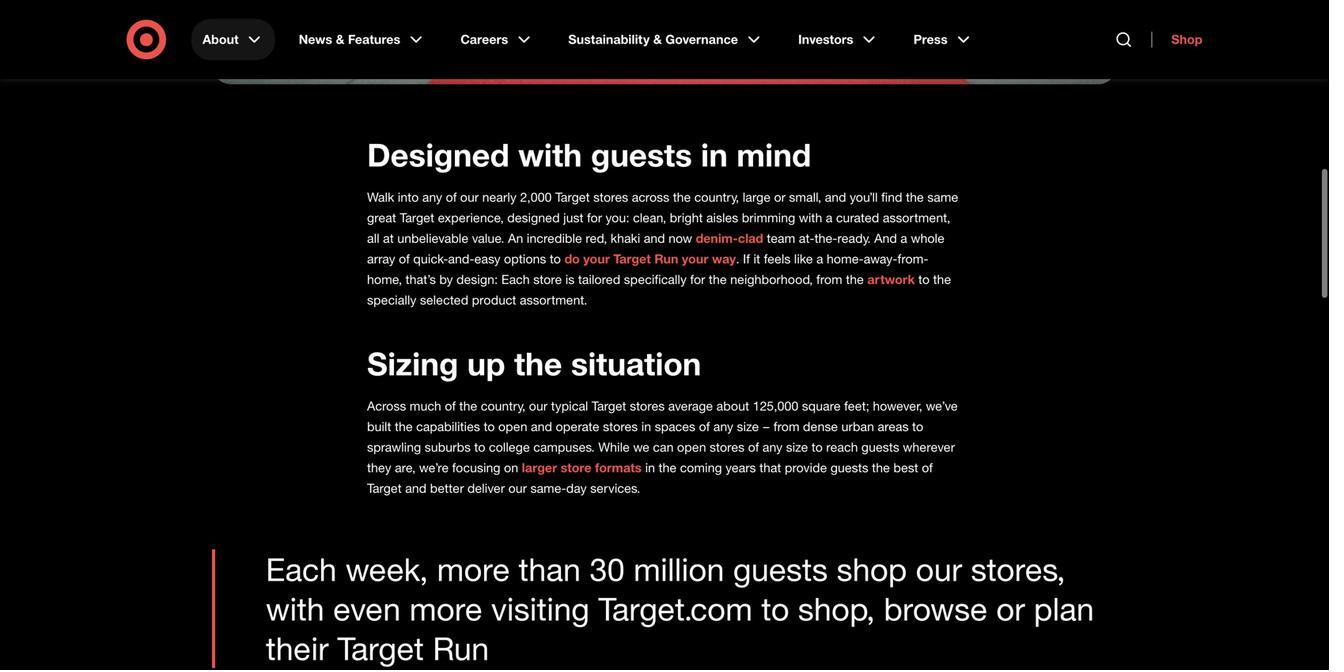 Task type: locate. For each thing, give the bounding box(es) containing it.
& left governance
[[653, 32, 662, 47]]

specially
[[367, 292, 417, 308]]

1 vertical spatial country,
[[481, 398, 526, 414]]

for right specifically
[[690, 272, 705, 287]]

guests up shop,
[[733, 550, 828, 589]]

you:
[[606, 210, 630, 225]]

store inside . if it feels like a home-away-from- home, that's by design: each store is tailored specifically for the neighborhood, from the
[[533, 272, 562, 287]]

1 horizontal spatial &
[[653, 32, 662, 47]]

. if it feels like a home-away-from- home, that's by design: each store is tailored specifically for the neighborhood, from the
[[367, 251, 929, 287]]

sustainability & governance
[[568, 32, 738, 47]]

1 vertical spatial run
[[433, 629, 489, 668]]

the up bright
[[673, 189, 691, 205]]

wherever
[[903, 439, 955, 455]]

1 vertical spatial any
[[714, 419, 734, 434]]

guests inside the in the coming years that provide guests the best of target and better deliver our same-day services.
[[831, 460, 869, 475]]

into
[[398, 189, 419, 205]]

careers link
[[450, 19, 545, 60]]

and-
[[448, 251, 474, 267]]

operate
[[556, 419, 600, 434]]

provide
[[785, 460, 827, 475]]

1 horizontal spatial with
[[518, 135, 582, 174]]

ready.
[[838, 231, 871, 246]]

with up 2,000
[[518, 135, 582, 174]]

1 vertical spatial from
[[774, 419, 800, 434]]

in left mind
[[701, 135, 728, 174]]

any right into on the top of the page
[[422, 189, 442, 205]]

now
[[669, 231, 692, 246]]

to
[[550, 251, 561, 267], [919, 272, 930, 287], [484, 419, 495, 434], [912, 419, 924, 434], [474, 439, 486, 455], [812, 439, 823, 455], [761, 589, 789, 628]]

a
[[826, 210, 833, 225], [901, 231, 908, 246], [817, 251, 823, 267]]

0 vertical spatial run
[[655, 251, 678, 267]]

or right large
[[774, 189, 786, 205]]

1 your from the left
[[583, 251, 610, 267]]

0 vertical spatial each
[[502, 272, 530, 287]]

a for home-
[[817, 251, 823, 267]]

and inside across much of the country, our typical target stores average about 125,000 square feet; however, we've built the capabilities to open and operate stores in spaces of any size – from dense urban areas to sprawling suburbs to college campuses. while we can open stores of any size to reach guests wherever they are, we're focusing on
[[531, 419, 552, 434]]

do your target run your way link
[[565, 251, 736, 267]]

2 vertical spatial any
[[763, 439, 783, 455]]

target up just
[[555, 189, 590, 205]]

guests down areas
[[862, 439, 900, 455]]

1 vertical spatial size
[[786, 439, 808, 455]]

1 vertical spatial open
[[677, 439, 706, 455]]

design:
[[457, 272, 498, 287]]

1 horizontal spatial a
[[826, 210, 833, 225]]

0 vertical spatial in
[[701, 135, 728, 174]]

0 vertical spatial open
[[498, 419, 527, 434]]

a inside team at-the-ready. and a whole array of quick-and-easy options to
[[901, 231, 908, 246]]

team
[[767, 231, 795, 246]]

across
[[367, 398, 406, 414]]

1 vertical spatial more
[[410, 589, 482, 628]]

0 horizontal spatial any
[[422, 189, 442, 205]]

suburbs
[[425, 439, 471, 455]]

guests down reach
[[831, 460, 869, 475]]

the down whole
[[933, 272, 951, 287]]

larger
[[522, 460, 557, 475]]

from down home-
[[817, 272, 843, 287]]

1 horizontal spatial from
[[817, 272, 843, 287]]

a for whole
[[901, 231, 908, 246]]

your down 'red,' at the top of the page
[[583, 251, 610, 267]]

our up browse
[[916, 550, 962, 589]]

of down average
[[699, 419, 710, 434]]

team at-the-ready. and a whole array of quick-and-easy options to
[[367, 231, 945, 267]]

up
[[467, 344, 505, 383]]

feet;
[[844, 398, 870, 414]]

brimming
[[742, 210, 795, 225]]

sustainability & governance link
[[557, 19, 775, 60]]

target down "khaki"
[[614, 251, 651, 267]]

target inside across much of the country, our typical target stores average about 125,000 square feet; however, we've built the capabilities to open and operate stores in spaces of any size – from dense urban areas to sprawling suburbs to college campuses. while we can open stores of any size to reach guests wherever they are, we're focusing on
[[592, 398, 626, 414]]

0 horizontal spatial or
[[774, 189, 786, 205]]

store up day
[[561, 460, 592, 475]]

stores up years on the right of page
[[710, 439, 745, 455]]

0 vertical spatial store
[[533, 272, 562, 287]]

2 & from the left
[[653, 32, 662, 47]]

of right array
[[399, 251, 410, 267]]

by
[[439, 272, 453, 287]]

to up college
[[484, 419, 495, 434]]

country, inside across much of the country, our typical target stores average about 125,000 square feet; however, we've built the capabilities to open and operate stores in spaces of any size – from dense urban areas to sprawling suburbs to college campuses. while we can open stores of any size to reach guests wherever they are, we're focusing on
[[481, 398, 526, 414]]

a inside . if it feels like a home-away-from- home, that's by design: each store is tailored specifically for the neighborhood, from the
[[817, 251, 823, 267]]

clad
[[738, 231, 763, 246]]

your down now
[[682, 251, 709, 267]]

each inside . if it feels like a home-away-from- home, that's by design: each store is tailored specifically for the neighborhood, from the
[[502, 272, 530, 287]]

0 horizontal spatial from
[[774, 419, 800, 434]]

investors link
[[787, 19, 890, 60]]

1 vertical spatial in
[[642, 419, 651, 434]]

1 horizontal spatial your
[[682, 251, 709, 267]]

target inside the in the coming years that provide guests the best of target and better deliver our same-day services.
[[367, 481, 402, 496]]

just
[[563, 210, 584, 225]]

of
[[446, 189, 457, 205], [399, 251, 410, 267], [445, 398, 456, 414], [699, 419, 710, 434], [748, 439, 759, 455], [922, 460, 933, 475]]

the down can
[[659, 460, 677, 475]]

while
[[598, 439, 630, 455]]

1 vertical spatial for
[[690, 272, 705, 287]]

target
[[555, 189, 590, 205], [400, 210, 434, 225], [614, 251, 651, 267], [592, 398, 626, 414], [367, 481, 402, 496], [337, 629, 424, 668]]

more down week,
[[410, 589, 482, 628]]

2 vertical spatial a
[[817, 251, 823, 267]]

best
[[894, 460, 919, 475]]

our up experience,
[[460, 189, 479, 205]]

125,000
[[753, 398, 799, 414]]

stores up you:
[[593, 189, 628, 205]]

aisles
[[706, 210, 739, 225]]

more left than
[[437, 550, 510, 589]]

any up the that
[[763, 439, 783, 455]]

formats
[[595, 460, 642, 475]]

guests inside across much of the country, our typical target stores average about 125,000 square feet; however, we've built the capabilities to open and operate stores in spaces of any size – from dense urban areas to sprawling suburbs to college campuses. while we can open stores of any size to reach guests wherever they are, we're focusing on
[[862, 439, 900, 455]]

2 horizontal spatial a
[[901, 231, 908, 246]]

1 horizontal spatial each
[[502, 272, 530, 287]]

spaces
[[655, 419, 696, 434]]

0 horizontal spatial a
[[817, 251, 823, 267]]

a up the-
[[826, 210, 833, 225]]

we're
[[419, 460, 449, 475]]

any down about
[[714, 419, 734, 434]]

careers
[[461, 32, 508, 47]]

size
[[737, 419, 759, 434], [786, 439, 808, 455]]

college
[[489, 439, 530, 455]]

unbelievable
[[397, 231, 469, 246]]

0 horizontal spatial your
[[583, 251, 610, 267]]

our down on
[[508, 481, 527, 496]]

situation
[[571, 344, 701, 383]]

for inside walk into any of our nearly 2,000 target stores across the country, large or small, and you'll find the same great target experience, designed just for you: clean, bright aisles brimming with a curated assortment, all at unbelievable value. an incredible red, khaki and now
[[587, 210, 602, 225]]

of up years on the right of page
[[748, 439, 759, 455]]

with up their at the bottom left
[[266, 589, 324, 628]]

to down the from-
[[919, 272, 930, 287]]

larger store formats link
[[522, 460, 642, 475]]

1 vertical spatial store
[[561, 460, 592, 475]]

governance
[[666, 32, 738, 47]]

target.com
[[599, 589, 753, 628]]

of down wherever
[[922, 460, 933, 475]]

shop,
[[798, 589, 875, 628]]

1 horizontal spatial country,
[[695, 189, 739, 205]]

curated
[[836, 210, 879, 225]]

1 horizontal spatial for
[[690, 272, 705, 287]]

0 vertical spatial for
[[587, 210, 602, 225]]

on
[[504, 460, 518, 475]]

0 vertical spatial from
[[817, 272, 843, 287]]

or down stores,
[[997, 589, 1025, 628]]

do your target run your way
[[565, 251, 736, 267]]

size up provide
[[786, 439, 808, 455]]

0 horizontal spatial for
[[587, 210, 602, 225]]

the
[[673, 189, 691, 205], [906, 189, 924, 205], [709, 272, 727, 287], [846, 272, 864, 287], [933, 272, 951, 287], [514, 344, 562, 383], [459, 398, 477, 414], [395, 419, 413, 434], [659, 460, 677, 475], [872, 460, 890, 475]]

2 horizontal spatial any
[[763, 439, 783, 455]]

experience,
[[438, 210, 504, 225]]

of up experience,
[[446, 189, 457, 205]]

each up even
[[266, 550, 337, 589]]

and down are,
[[405, 481, 427, 496]]

0 vertical spatial a
[[826, 210, 833, 225]]

country, up college
[[481, 398, 526, 414]]

of inside the in the coming years that provide guests the best of target and better deliver our same-day services.
[[922, 460, 933, 475]]

for up 'red,' at the top of the page
[[587, 210, 602, 225]]

store up assortment.
[[533, 272, 562, 287]]

news & features link
[[288, 19, 437, 60]]

our inside each week, more than 30 million guests shop our stores, with even more visiting target.com to shop, browse or plan their target run
[[916, 550, 962, 589]]

0 horizontal spatial country,
[[481, 398, 526, 414]]

open up coming
[[677, 439, 706, 455]]

each down options
[[502, 272, 530, 287]]

if
[[743, 251, 750, 267]]

and up campuses.
[[531, 419, 552, 434]]

from right "–"
[[774, 419, 800, 434]]

to inside to the specially selected product assortment.
[[919, 272, 930, 287]]

in up we
[[642, 419, 651, 434]]

with inside walk into any of our nearly 2,000 target stores across the country, large or small, and you'll find the same great target experience, designed just for you: clean, bright aisles brimming with a curated assortment, all at unbelievable value. an incredible red, khaki and now
[[799, 210, 822, 225]]

the right up on the bottom left of the page
[[514, 344, 562, 383]]

target down even
[[337, 629, 424, 668]]

way
[[712, 251, 736, 267]]

0 vertical spatial size
[[737, 419, 759, 434]]

or
[[774, 189, 786, 205], [997, 589, 1025, 628]]

our inside the in the coming years that provide guests the best of target and better deliver our same-day services.
[[508, 481, 527, 496]]

1 & from the left
[[336, 32, 345, 47]]

stores up while
[[603, 419, 638, 434]]

1 vertical spatial or
[[997, 589, 1025, 628]]

in down we
[[645, 460, 655, 475]]

0 horizontal spatial run
[[433, 629, 489, 668]]

to the specially selected product assortment.
[[367, 272, 951, 308]]

denim-
[[696, 231, 738, 246]]

country, inside walk into any of our nearly 2,000 target stores across the country, large or small, and you'll find the same great target experience, designed just for you: clean, bright aisles brimming with a curated assortment, all at unbelievable value. an incredible red, khaki and now
[[695, 189, 739, 205]]

target down they
[[367, 481, 402, 496]]

same-
[[531, 481, 566, 496]]

find
[[881, 189, 903, 205]]

nearly
[[482, 189, 517, 205]]

they
[[367, 460, 391, 475]]

with
[[518, 135, 582, 174], [799, 210, 822, 225], [266, 589, 324, 628]]

2 horizontal spatial with
[[799, 210, 822, 225]]

however,
[[873, 398, 923, 414]]

a right like
[[817, 251, 823, 267]]

0 vertical spatial more
[[437, 550, 510, 589]]

size left "–"
[[737, 419, 759, 434]]

2 vertical spatial in
[[645, 460, 655, 475]]

1 vertical spatial with
[[799, 210, 822, 225]]

0 horizontal spatial &
[[336, 32, 345, 47]]

guests up across
[[591, 135, 692, 174]]

the up sprawling
[[395, 419, 413, 434]]

2 vertical spatial with
[[266, 589, 324, 628]]

much
[[410, 398, 441, 414]]

stores,
[[971, 550, 1066, 589]]

deliver
[[468, 481, 505, 496]]

plan
[[1034, 589, 1094, 628]]

0 vertical spatial with
[[518, 135, 582, 174]]

the up capabilities
[[459, 398, 477, 414]]

mind
[[737, 135, 811, 174]]

larger store formats
[[522, 460, 642, 475]]

target up operate
[[592, 398, 626, 414]]

1 vertical spatial each
[[266, 550, 337, 589]]

a right and
[[901, 231, 908, 246]]

0 horizontal spatial with
[[266, 589, 324, 628]]

dense
[[803, 419, 838, 434]]

0 vertical spatial country,
[[695, 189, 739, 205]]

0 horizontal spatial each
[[266, 550, 337, 589]]

0 horizontal spatial open
[[498, 419, 527, 434]]

our left "typical"
[[529, 398, 548, 414]]

0 vertical spatial any
[[422, 189, 442, 205]]

with up at-
[[799, 210, 822, 225]]

0 vertical spatial or
[[774, 189, 786, 205]]

& right news
[[336, 32, 345, 47]]

reach
[[826, 439, 858, 455]]

open up college
[[498, 419, 527, 434]]

1 horizontal spatial or
[[997, 589, 1025, 628]]

1 vertical spatial a
[[901, 231, 908, 246]]

country, up aisles on the top of the page
[[695, 189, 739, 205]]

&
[[336, 32, 345, 47], [653, 32, 662, 47]]

run inside each week, more than 30 million guests shop our stores, with even more visiting target.com to shop, browse or plan their target run
[[433, 629, 489, 668]]

to left do
[[550, 251, 561, 267]]

our
[[460, 189, 479, 205], [529, 398, 548, 414], [508, 481, 527, 496], [916, 550, 962, 589]]

to left shop,
[[761, 589, 789, 628]]

clean,
[[633, 210, 666, 225]]



Task type: vqa. For each thing, say whether or not it's contained in the screenshot.
fourth 8/16/2023 from the bottom
no



Task type: describe. For each thing, give the bounding box(es) containing it.
of inside team at-the-ready. and a whole array of quick-and-easy options to
[[399, 251, 410, 267]]

our inside across much of the country, our typical target stores average about 125,000 square feet; however, we've built the capabilities to open and operate stores in spaces of any size – from dense urban areas to sprawling suburbs to college campuses. while we can open stores of any size to reach guests wherever they are, we're focusing on
[[529, 398, 548, 414]]

tailored
[[578, 272, 621, 287]]

& for features
[[336, 32, 345, 47]]

that's
[[406, 272, 436, 287]]

designed
[[507, 210, 560, 225]]

of inside walk into any of our nearly 2,000 target stores across the country, large or small, and you'll find the same great target experience, designed just for you: clean, bright aisles brimming with a curated assortment, all at unbelievable value. an incredible red, khaki and now
[[446, 189, 457, 205]]

features
[[348, 32, 400, 47]]

the inside to the specially selected product assortment.
[[933, 272, 951, 287]]

with inside each week, more than 30 million guests shop our stores, with even more visiting target.com to shop, browse or plan their target run
[[266, 589, 324, 628]]

each inside each week, more than 30 million guests shop our stores, with even more visiting target.com to shop, browse or plan their target run
[[266, 550, 337, 589]]

product
[[472, 292, 516, 308]]

stores up spaces at bottom
[[630, 398, 665, 414]]

is
[[566, 272, 575, 287]]

that
[[760, 460, 781, 475]]

–
[[763, 419, 770, 434]]

whole
[[911, 231, 945, 246]]

shop
[[837, 550, 907, 589]]

their
[[266, 629, 329, 668]]

our inside walk into any of our nearly 2,000 target stores across the country, large or small, and you'll find the same great target experience, designed just for you: clean, bright aisles brimming with a curated assortment, all at unbelievable value. an incredible red, khaki and now
[[460, 189, 479, 205]]

you'll
[[850, 189, 878, 205]]

browse
[[884, 589, 988, 628]]

target down into on the top of the page
[[400, 210, 434, 225]]

capabilities
[[416, 419, 480, 434]]

2 your from the left
[[682, 251, 709, 267]]

quick-
[[413, 251, 448, 267]]

1 horizontal spatial any
[[714, 419, 734, 434]]

urban
[[842, 419, 874, 434]]

options
[[504, 251, 546, 267]]

the down way on the right of the page
[[709, 272, 727, 287]]

or inside each week, more than 30 million guests shop our stores, with even more visiting target.com to shop, browse or plan their target run
[[997, 589, 1025, 628]]

at
[[383, 231, 394, 246]]

neighborhood,
[[730, 272, 813, 287]]

from inside across much of the country, our typical target stores average about 125,000 square feet; however, we've built the capabilities to open and operate stores in spaces of any size – from dense urban areas to sprawling suburbs to college campuses. while we can open stores of any size to reach guests wherever they are, we're focusing on
[[774, 419, 800, 434]]

a inside walk into any of our nearly 2,000 target stores across the country, large or small, and you'll find the same great target experience, designed just for you: clean, bright aisles brimming with a curated assortment, all at unbelievable value. an incredible red, khaki and now
[[826, 210, 833, 225]]

across much of the country, our typical target stores average about 125,000 square feet; however, we've built the capabilities to open and operate stores in spaces of any size – from dense urban areas to sprawling suburbs to college campuses. while we can open stores of any size to reach guests wherever they are, we're focusing on
[[367, 398, 958, 475]]

guests inside each week, more than 30 million guests shop our stores, with even more visiting target.com to shop, browse or plan their target run
[[733, 550, 828, 589]]

in the coming years that provide guests the best of target and better deliver our same-day services.
[[367, 460, 933, 496]]

than
[[519, 550, 581, 589]]

in inside the in the coming years that provide guests the best of target and better deliver our same-day services.
[[645, 460, 655, 475]]

press link
[[903, 19, 984, 60]]

artwork link
[[868, 272, 915, 287]]

to inside each week, more than 30 million guests shop our stores, with even more visiting target.com to shop, browse or plan their target run
[[761, 589, 789, 628]]

designed with guests in mind
[[367, 135, 811, 174]]

at-
[[799, 231, 815, 246]]

years
[[726, 460, 756, 475]]

target inside each week, more than 30 million guests shop our stores, with even more visiting target.com to shop, browse or plan their target run
[[337, 629, 424, 668]]

services.
[[590, 481, 640, 496]]

to up focusing
[[474, 439, 486, 455]]

focusing
[[452, 460, 501, 475]]

can
[[653, 439, 674, 455]]

the up 'assortment,'
[[906, 189, 924, 205]]

walk into any of our nearly 2,000 target stores across the country, large or small, and you'll find the same great target experience, designed just for you: clean, bright aisles brimming with a curated assortment, all at unbelievable value. an incredible red, khaki and now
[[367, 189, 958, 246]]

to down dense
[[812, 439, 823, 455]]

0 horizontal spatial size
[[737, 419, 759, 434]]

from inside . if it feels like a home-away-from- home, that's by design: each store is tailored specifically for the neighborhood, from the
[[817, 272, 843, 287]]

and inside the in the coming years that provide guests the best of target and better deliver our same-day services.
[[405, 481, 427, 496]]

the down home-
[[846, 272, 864, 287]]

same
[[928, 189, 958, 205]]

great
[[367, 210, 396, 225]]

in inside across much of the country, our typical target stores average about 125,000 square feet; however, we've built the capabilities to open and operate stores in spaces of any size – from dense urban areas to sprawling suburbs to college campuses. while we can open stores of any size to reach guests wherever they are, we're focusing on
[[642, 419, 651, 434]]

walk
[[367, 189, 394, 205]]

any inside walk into any of our nearly 2,000 target stores across the country, large or small, and you'll find the same great target experience, designed just for you: clean, bright aisles brimming with a curated assortment, all at unbelievable value. an incredible red, khaki and now
[[422, 189, 442, 205]]

campuses.
[[534, 439, 595, 455]]

million
[[634, 550, 725, 589]]

khaki
[[611, 231, 640, 246]]

and up do your target run your way link
[[644, 231, 665, 246]]

stores inside walk into any of our nearly 2,000 target stores across the country, large or small, and you'll find the same great target experience, designed just for you: clean, bright aisles brimming with a curated assortment, all at unbelievable value. an incredible red, khaki and now
[[593, 189, 628, 205]]

news & features
[[299, 32, 400, 47]]

to up wherever
[[912, 419, 924, 434]]

average
[[668, 398, 713, 414]]

for inside . if it feels like a home-away-from- home, that's by design: each store is tailored specifically for the neighborhood, from the
[[690, 272, 705, 287]]

day
[[566, 481, 587, 496]]

array
[[367, 251, 395, 267]]

areas
[[878, 419, 909, 434]]

1 horizontal spatial size
[[786, 439, 808, 455]]

small,
[[789, 189, 822, 205]]

across
[[632, 189, 670, 205]]

or inside walk into any of our nearly 2,000 target stores across the country, large or small, and you'll find the same great target experience, designed just for you: clean, bright aisles brimming with a curated assortment, all at unbelievable value. an incredible red, khaki and now
[[774, 189, 786, 205]]

1 horizontal spatial run
[[655, 251, 678, 267]]

are,
[[395, 460, 416, 475]]

better
[[430, 481, 464, 496]]

sustainability
[[568, 32, 650, 47]]

investors
[[798, 32, 854, 47]]

& for governance
[[653, 32, 662, 47]]

about link
[[191, 19, 275, 60]]

denim-clad
[[696, 231, 763, 246]]

the left best
[[872, 460, 890, 475]]

sprawling
[[367, 439, 421, 455]]

and
[[874, 231, 897, 246]]

value.
[[472, 231, 505, 246]]

we've
[[926, 398, 958, 414]]

and left you'll
[[825, 189, 846, 205]]

1 horizontal spatial open
[[677, 439, 706, 455]]

assortment.
[[520, 292, 588, 308]]

like
[[794, 251, 813, 267]]

to inside team at-the-ready. and a whole array of quick-and-easy options to
[[550, 251, 561, 267]]

.
[[736, 251, 740, 267]]

we
[[633, 439, 650, 455]]

each week, more than 30 million guests shop our stores, with even more visiting target.com to shop, browse or plan their target run
[[266, 550, 1094, 668]]

designed
[[367, 135, 510, 174]]

home-
[[827, 251, 864, 267]]

typical
[[551, 398, 588, 414]]

assortment,
[[883, 210, 951, 225]]

an
[[508, 231, 523, 246]]

visiting
[[491, 589, 590, 628]]

red,
[[586, 231, 607, 246]]

built
[[367, 419, 391, 434]]

of up capabilities
[[445, 398, 456, 414]]

selected
[[420, 292, 469, 308]]



